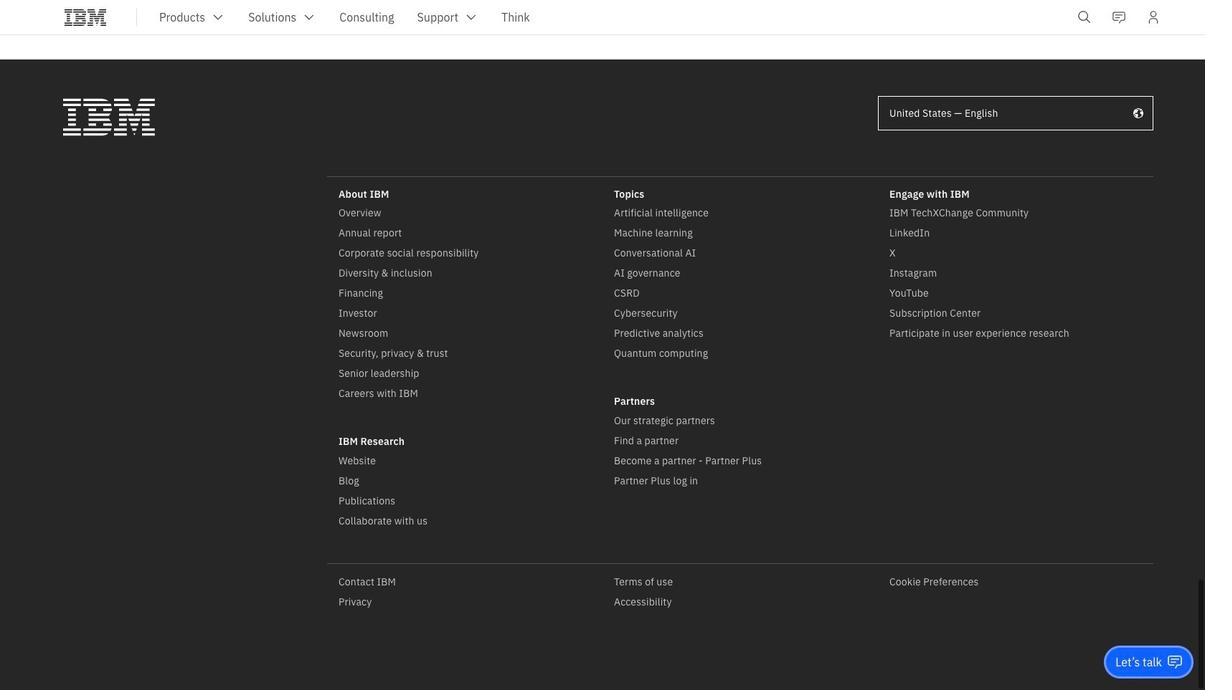 Task type: locate. For each thing, give the bounding box(es) containing it.
let's talk element
[[1116, 655, 1162, 671]]

contact us region
[[1104, 646, 1194, 679]]



